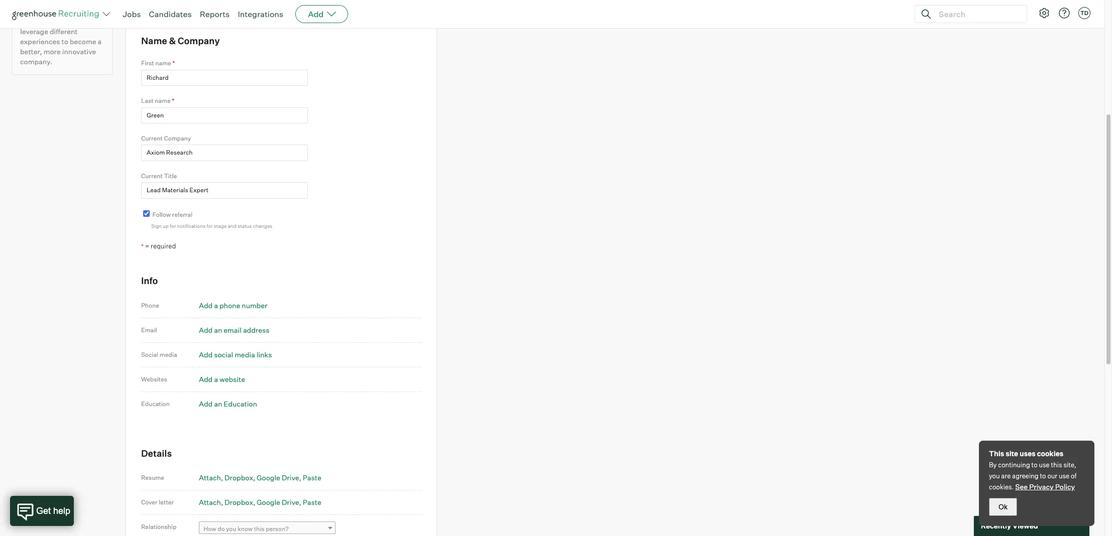 Task type: locate. For each thing, give the bounding box(es) containing it.
phone
[[141, 302, 159, 309]]

2 horizontal spatial to
[[1040, 472, 1046, 480]]

1 vertical spatial google drive link
[[257, 499, 301, 507]]

number
[[242, 301, 268, 310]]

a
[[98, 37, 102, 46], [214, 301, 218, 310], [214, 375, 218, 384]]

dropbox for resume
[[225, 474, 253, 483]]

a right become
[[98, 37, 102, 46]]

sign up for notifications for stage and status changes
[[151, 223, 273, 229]]

attach dropbox google drive paste
[[199, 474, 321, 483], [199, 499, 321, 507]]

0 vertical spatial you
[[989, 472, 1000, 480]]

first
[[141, 59, 154, 67]]

2 drive from the top
[[282, 499, 299, 507]]

become
[[70, 37, 96, 46]]

1 vertical spatial paste
[[303, 499, 321, 507]]

2 dropbox from the top
[[225, 499, 253, 507]]

1 vertical spatial current
[[141, 172, 163, 180]]

0 vertical spatial company
[[178, 35, 220, 46]]

dropbox link for resume
[[225, 474, 255, 483]]

0 vertical spatial attach dropbox google drive paste
[[199, 474, 321, 483]]

1 horizontal spatial media
[[235, 351, 255, 359]]

1 google from the top
[[257, 474, 280, 483]]

None text field
[[141, 145, 308, 161], [141, 183, 308, 199], [141, 145, 308, 161], [141, 183, 308, 199]]

see privacy policy link
[[1016, 483, 1075, 491]]

a for add a website
[[214, 375, 218, 384]]

how
[[204, 525, 216, 533]]

1 paste link from the top
[[303, 474, 321, 483]]

paste link for resume
[[303, 474, 321, 483]]

name for last
[[155, 97, 171, 105]]

details
[[141, 448, 172, 459]]

0 vertical spatial drive
[[282, 474, 299, 483]]

add inside popup button
[[308, 9, 324, 19]]

an
[[214, 326, 222, 335], [214, 400, 222, 408]]

1 vertical spatial name
[[155, 97, 171, 105]]

education
[[224, 400, 257, 408], [141, 400, 170, 408]]

this site uses cookies
[[989, 450, 1064, 458]]

person?
[[266, 525, 289, 533]]

an left email on the bottom of the page
[[214, 326, 222, 335]]

2 vertical spatial a
[[214, 375, 218, 384]]

dropbox
[[225, 474, 253, 483], [225, 499, 253, 507]]

0 horizontal spatial this
[[254, 525, 265, 533]]

jobs
[[123, 9, 141, 19]]

1 current from the top
[[141, 135, 163, 142]]

company
[[178, 35, 220, 46], [164, 135, 191, 142]]

leverage
[[20, 27, 48, 36]]

current for current title
[[141, 172, 163, 180]]

company.
[[20, 57, 52, 66]]

name
[[141, 35, 167, 46]]

attach link
[[199, 474, 223, 483], [199, 499, 223, 507]]

current down last
[[141, 135, 163, 142]]

2 attach from the top
[[199, 499, 221, 507]]

2 vertical spatial to
[[1040, 472, 1046, 480]]

1 vertical spatial dropbox
[[225, 499, 253, 507]]

add for add social media links
[[199, 351, 213, 359]]

1 vertical spatial attach
[[199, 499, 221, 507]]

relationship
[[141, 524, 177, 531]]

1 vertical spatial this
[[254, 525, 265, 533]]

1 vertical spatial attach dropbox google drive paste
[[199, 499, 321, 507]]

1 drive from the top
[[282, 474, 299, 483]]

for right up
[[170, 223, 176, 229]]

education down website
[[224, 400, 257, 408]]

0 vertical spatial google drive link
[[257, 474, 301, 483]]

1 horizontal spatial to
[[1032, 461, 1038, 469]]

0 horizontal spatial you
[[226, 525, 236, 533]]

how do you know this person?
[[204, 525, 289, 533]]

dropbox link
[[225, 474, 255, 483], [225, 499, 255, 507]]

add an education link
[[199, 400, 257, 408]]

2 attach dropbox google drive paste from the top
[[199, 499, 321, 507]]

how do you know this person? link
[[199, 522, 336, 536]]

referral
[[172, 211, 193, 218]]

to down different
[[62, 37, 68, 46]]

0 horizontal spatial for
[[170, 223, 176, 229]]

1 vertical spatial an
[[214, 400, 222, 408]]

policy
[[1056, 483, 1075, 491]]

see privacy policy
[[1016, 483, 1075, 491]]

know
[[238, 525, 253, 533]]

drive
[[282, 474, 299, 483], [282, 499, 299, 507]]

1 horizontal spatial for
[[207, 223, 213, 229]]

a left website
[[214, 375, 218, 384]]

this up our
[[1051, 461, 1063, 469]]

0 vertical spatial google
[[257, 474, 280, 483]]

2 google from the top
[[257, 499, 280, 507]]

2 attach link from the top
[[199, 499, 223, 507]]

2 paste from the top
[[303, 499, 321, 507]]

use left of in the right of the page
[[1059, 472, 1070, 480]]

1 horizontal spatial education
[[224, 400, 257, 408]]

0 vertical spatial paste
[[303, 474, 321, 483]]

0 vertical spatial an
[[214, 326, 222, 335]]

1 google drive link from the top
[[257, 474, 301, 483]]

name right 'first'
[[155, 59, 171, 67]]

0 vertical spatial this
[[1051, 461, 1063, 469]]

configure image
[[1039, 7, 1051, 19]]

0 vertical spatial a
[[98, 37, 102, 46]]

this right know
[[254, 525, 265, 533]]

company right &
[[178, 35, 220, 46]]

to left our
[[1040, 472, 1046, 480]]

=
[[145, 242, 149, 250]]

1 attach from the top
[[199, 474, 221, 483]]

this inside the by continuing to use this site, you are agreeing to our use of cookies.
[[1051, 461, 1063, 469]]

0 vertical spatial to
[[62, 37, 68, 46]]

1 vertical spatial you
[[226, 525, 236, 533]]

you down the by
[[989, 472, 1000, 480]]

0 horizontal spatial use
[[1039, 461, 1050, 469]]

2 dropbox link from the top
[[225, 499, 255, 507]]

1 vertical spatial attach link
[[199, 499, 223, 507]]

recently viewed
[[981, 522, 1038, 531]]

innovative
[[62, 47, 96, 56]]

1 horizontal spatial you
[[989, 472, 1000, 480]]

0 vertical spatial current
[[141, 135, 163, 142]]

media right social in the left bottom of the page
[[160, 351, 177, 359]]

media
[[235, 351, 255, 359], [160, 351, 177, 359]]

you
[[989, 472, 1000, 480], [226, 525, 236, 533]]

1 an from the top
[[214, 326, 222, 335]]

1 vertical spatial a
[[214, 301, 218, 310]]

paste for resume
[[303, 474, 321, 483]]

0 vertical spatial use
[[1039, 461, 1050, 469]]

0 vertical spatial paste link
[[303, 474, 321, 483]]

0 vertical spatial name
[[155, 59, 171, 67]]

a left phone
[[214, 301, 218, 310]]

2 vertical spatial *
[[141, 243, 144, 250]]

to down uses on the bottom
[[1032, 461, 1038, 469]]

reports link
[[200, 9, 230, 19]]

2 paste link from the top
[[303, 499, 321, 507]]

0 vertical spatial attach link
[[199, 474, 223, 483]]

1 attach dropbox google drive paste from the top
[[199, 474, 321, 483]]

add a website
[[199, 375, 245, 384]]

* for last name *
[[172, 97, 174, 105]]

current left title
[[141, 172, 163, 180]]

company up title
[[164, 135, 191, 142]]

reports
[[200, 9, 230, 19]]

current
[[141, 135, 163, 142], [141, 172, 163, 180]]

name right last
[[155, 97, 171, 105]]

0 horizontal spatial to
[[62, 37, 68, 46]]

use
[[1039, 461, 1050, 469], [1059, 472, 1070, 480]]

add
[[308, 9, 324, 19], [199, 301, 213, 310], [199, 326, 213, 335], [199, 351, 213, 359], [199, 375, 213, 384], [199, 400, 213, 408]]

cookies
[[1037, 450, 1064, 458]]

add for add a phone number
[[199, 301, 213, 310]]

media left "links"
[[235, 351, 255, 359]]

1 dropbox from the top
[[225, 474, 253, 483]]

of
[[1071, 472, 1077, 480]]

social
[[141, 351, 158, 359]]

1 paste from the top
[[303, 474, 321, 483]]

1 vertical spatial paste link
[[303, 499, 321, 507]]

2 google drive link from the top
[[257, 499, 301, 507]]

candidates
[[149, 9, 192, 19]]

attach for cover letter
[[199, 499, 221, 507]]

this for person?
[[254, 525, 265, 533]]

attach
[[199, 474, 221, 483], [199, 499, 221, 507]]

google drive link
[[257, 474, 301, 483], [257, 499, 301, 507]]

1 attach link from the top
[[199, 474, 223, 483]]

add for add an email address
[[199, 326, 213, 335]]

1 dropbox link from the top
[[225, 474, 255, 483]]

* down &
[[172, 59, 175, 67]]

for
[[170, 223, 176, 229], [207, 223, 213, 229]]

cover letter
[[141, 499, 174, 507]]

you right do
[[226, 525, 236, 533]]

0 vertical spatial attach
[[199, 474, 221, 483]]

drive for cover letter
[[282, 499, 299, 507]]

0 vertical spatial *
[[172, 59, 175, 67]]

integrations
[[238, 9, 283, 19]]

viewed
[[1013, 522, 1038, 531]]

1 vertical spatial google
[[257, 499, 280, 507]]

1 vertical spatial company
[[164, 135, 191, 142]]

1 horizontal spatial this
[[1051, 461, 1063, 469]]

2 current from the top
[[141, 172, 163, 180]]

current title
[[141, 172, 177, 180]]

1 vertical spatial dropbox link
[[225, 499, 255, 507]]

do
[[218, 525, 225, 533]]

an down add a website link
[[214, 400, 222, 408]]

0 vertical spatial dropbox
[[225, 474, 253, 483]]

use down cookies
[[1039, 461, 1050, 469]]

1 vertical spatial to
[[1032, 461, 1038, 469]]

1 vertical spatial drive
[[282, 499, 299, 507]]

to inside diversity helps us leverage different experiences to become a better, more innovative company.
[[62, 37, 68, 46]]

for left stage
[[207, 223, 213, 229]]

this
[[1051, 461, 1063, 469], [254, 525, 265, 533]]

2 an from the top
[[214, 400, 222, 408]]

* left = in the left top of the page
[[141, 243, 144, 250]]

education down websites
[[141, 400, 170, 408]]

add a phone number
[[199, 301, 268, 310]]

paste
[[303, 474, 321, 483], [303, 499, 321, 507]]

* right last
[[172, 97, 174, 105]]

0 vertical spatial dropbox link
[[225, 474, 255, 483]]

site
[[1006, 450, 1019, 458]]

1 horizontal spatial use
[[1059, 472, 1070, 480]]

info
[[141, 275, 158, 287]]

1 vertical spatial *
[[172, 97, 174, 105]]

None text field
[[141, 70, 308, 86], [141, 107, 308, 124], [141, 70, 308, 86], [141, 107, 308, 124]]



Task type: describe. For each thing, give the bounding box(es) containing it.
* for first name *
[[172, 59, 175, 67]]

uses
[[1020, 450, 1036, 458]]

by
[[989, 461, 997, 469]]

2 for from the left
[[207, 223, 213, 229]]

an for email
[[214, 326, 222, 335]]

title
[[164, 172, 177, 180]]

our
[[1048, 472, 1058, 480]]

add for add a website
[[199, 375, 213, 384]]

stage
[[214, 223, 227, 229]]

add an education
[[199, 400, 257, 408]]

up
[[163, 223, 169, 229]]

attach dropbox google drive paste for resume
[[199, 474, 321, 483]]

0 horizontal spatial media
[[160, 351, 177, 359]]

by continuing to use this site, you are agreeing to our use of cookies.
[[989, 461, 1077, 491]]

status
[[238, 223, 252, 229]]

current for current company
[[141, 135, 163, 142]]

address
[[243, 326, 270, 335]]

more
[[44, 47, 61, 56]]

add for add an education
[[199, 400, 213, 408]]

agreeing
[[1013, 472, 1039, 480]]

1 vertical spatial use
[[1059, 472, 1070, 480]]

google drive link for resume
[[257, 474, 301, 483]]

phone
[[220, 301, 240, 310]]

see
[[1016, 483, 1028, 491]]

add a phone number link
[[199, 301, 268, 310]]

Follow referral checkbox
[[143, 210, 150, 217]]

diversity
[[20, 17, 49, 26]]

jobs link
[[123, 9, 141, 19]]

letter
[[159, 499, 174, 507]]

privacy
[[1030, 483, 1054, 491]]

ok button
[[989, 498, 1018, 517]]

site,
[[1064, 461, 1077, 469]]

attach link for resume
[[199, 474, 223, 483]]

social
[[214, 351, 233, 359]]

attach for resume
[[199, 474, 221, 483]]

add an email address
[[199, 326, 270, 335]]

td button
[[1077, 5, 1093, 21]]

name for first
[[155, 59, 171, 67]]

changes
[[253, 223, 273, 229]]

last name *
[[141, 97, 174, 105]]

links
[[257, 351, 272, 359]]

resume
[[141, 474, 164, 482]]

* inside the * = required
[[141, 243, 144, 250]]

website
[[220, 375, 245, 384]]

add button
[[296, 5, 348, 23]]

Search text field
[[937, 7, 1018, 21]]

1 for from the left
[[170, 223, 176, 229]]

&
[[169, 35, 176, 46]]

greenhouse recruiting image
[[12, 8, 103, 20]]

add for add
[[308, 9, 324, 19]]

email
[[141, 326, 157, 334]]

us
[[70, 17, 78, 26]]

td
[[1081, 10, 1089, 17]]

recently
[[981, 522, 1011, 531]]

a inside diversity helps us leverage different experiences to become a better, more innovative company.
[[98, 37, 102, 46]]

add an email address link
[[199, 326, 270, 335]]

an for education
[[214, 400, 222, 408]]

name & company
[[141, 35, 220, 46]]

cookies.
[[989, 483, 1014, 491]]

first name *
[[141, 59, 175, 67]]

are
[[1002, 472, 1011, 480]]

drive for resume
[[282, 474, 299, 483]]

a for add a phone number
[[214, 301, 218, 310]]

current company
[[141, 135, 191, 142]]

and
[[228, 223, 237, 229]]

email
[[224, 326, 242, 335]]

integrations link
[[238, 9, 283, 19]]

cover
[[141, 499, 158, 507]]

google for resume
[[257, 474, 280, 483]]

add a website link
[[199, 375, 245, 384]]

follow referral
[[153, 211, 193, 218]]

different
[[50, 27, 78, 36]]

last
[[141, 97, 154, 105]]

follow
[[153, 211, 171, 218]]

required
[[151, 242, 176, 250]]

diversity helps us leverage different experiences to become a better, more innovative company.
[[20, 17, 102, 66]]

paste for cover letter
[[303, 499, 321, 507]]

add social media links
[[199, 351, 272, 359]]

0 horizontal spatial education
[[141, 400, 170, 408]]

ok
[[999, 503, 1008, 512]]

websites
[[141, 376, 167, 383]]

sign
[[151, 223, 162, 229]]

helps
[[51, 17, 69, 26]]

candidates link
[[149, 9, 192, 19]]

continuing
[[999, 461, 1030, 469]]

you inside the by continuing to use this site, you are agreeing to our use of cookies.
[[989, 472, 1000, 480]]

google drive link for cover letter
[[257, 499, 301, 507]]

attach link for cover letter
[[199, 499, 223, 507]]

dropbox link for cover letter
[[225, 499, 255, 507]]

add social media links link
[[199, 351, 272, 359]]

paste link for cover letter
[[303, 499, 321, 507]]

this for site,
[[1051, 461, 1063, 469]]

notifications
[[177, 223, 206, 229]]

dropbox for cover letter
[[225, 499, 253, 507]]

google for cover letter
[[257, 499, 280, 507]]

attach dropbox google drive paste for cover letter
[[199, 499, 321, 507]]

* = required
[[141, 242, 176, 250]]

better,
[[20, 47, 42, 56]]

td button
[[1079, 7, 1091, 19]]

experiences
[[20, 37, 60, 46]]

social media
[[141, 351, 177, 359]]

this
[[989, 450, 1005, 458]]



Task type: vqa. For each thing, say whether or not it's contained in the screenshot.


